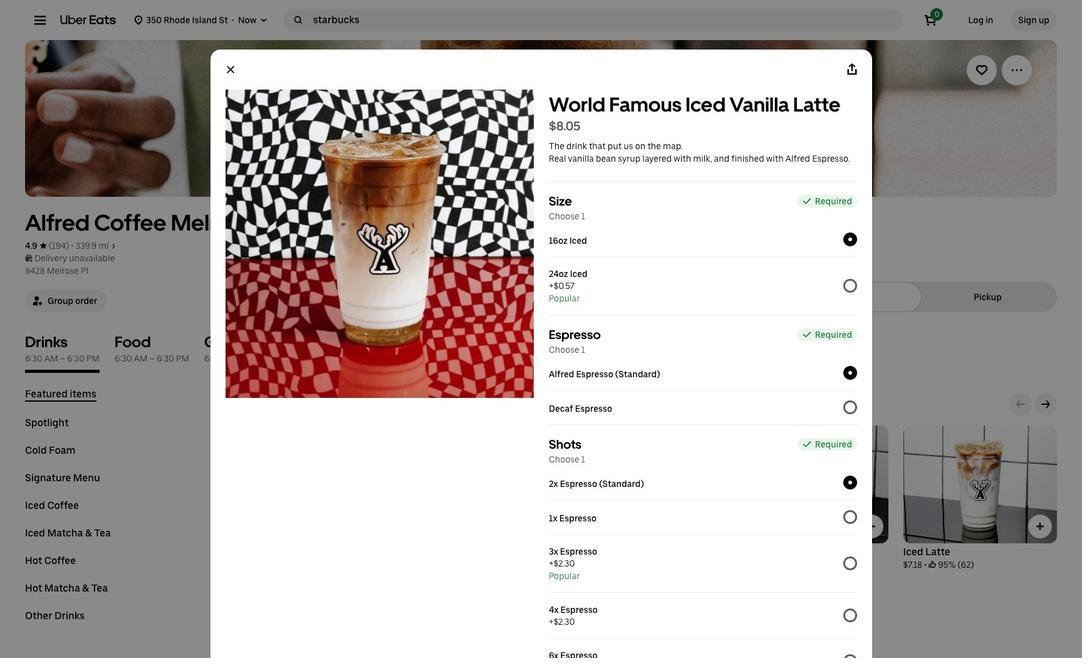 Task type: describe. For each thing, give the bounding box(es) containing it.
deliver to image
[[134, 15, 144, 25]]

quick add image
[[1034, 520, 1047, 533]]

[object Object] radio
[[926, 291, 1050, 303]]

add to favorites image
[[976, 64, 988, 76]]

next image
[[1041, 399, 1051, 409]]

main navigation menu image
[[34, 14, 46, 26]]



Task type: locate. For each thing, give the bounding box(es) containing it.
poppi prebiotic soda image
[[544, 617, 635, 658]]

dialog dialog
[[210, 50, 872, 658]]

close image
[[225, 65, 235, 75]]

deliver to image
[[259, 15, 269, 25]]

quick add image
[[865, 520, 878, 533]]

previous image
[[1016, 399, 1026, 409]]

uber eats home image
[[60, 15, 116, 25]]

navigation
[[25, 388, 198, 637]]

[object Object] radio
[[790, 291, 914, 303]]

view more options image
[[1011, 64, 1023, 76]]



Task type: vqa. For each thing, say whether or not it's contained in the screenshot.
Small to the middle
no



